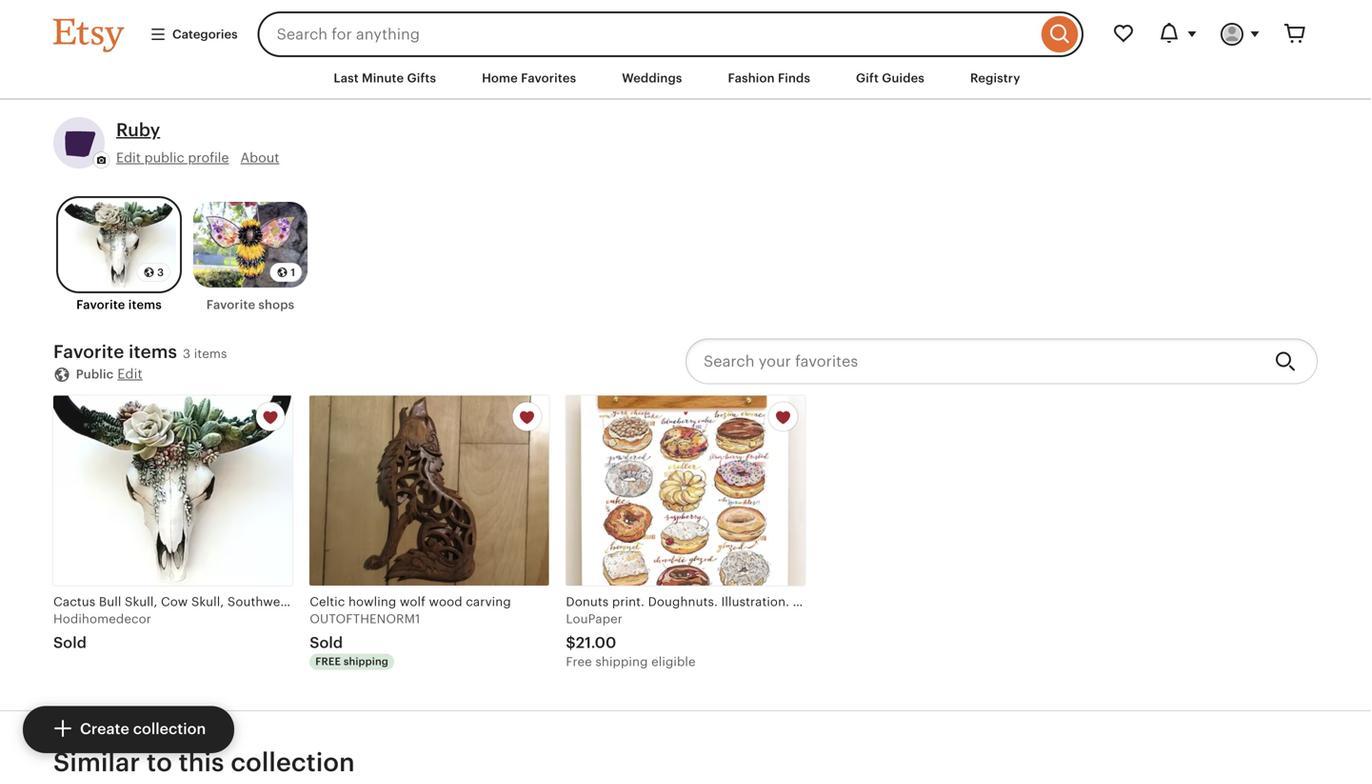 Task type: locate. For each thing, give the bounding box(es) containing it.
doughnuts.
[[648, 595, 718, 609]]

last
[[334, 71, 359, 85]]

sold
[[53, 635, 87, 652], [310, 635, 343, 652]]

illustration.
[[722, 595, 790, 609]]

sweets.
[[942, 595, 989, 609]]

food
[[884, 595, 914, 609]]

shipping
[[596, 655, 648, 669], [344, 656, 389, 668]]

wood
[[429, 595, 463, 609]]

edit down favorite items 3 items
[[117, 366, 143, 381]]

carving
[[466, 595, 511, 609]]

favorite
[[76, 298, 125, 312], [206, 298, 255, 312], [53, 342, 124, 362]]

guides
[[882, 71, 925, 85]]

public
[[144, 150, 184, 165]]

favorite for favorite items
[[76, 298, 125, 312]]

items for favorite items
[[128, 298, 162, 312]]

3 inside favorite items 3 items
[[183, 347, 191, 361]]

donuts print. doughnuts. illustration. kitchen decor. food art. sweets. bakery. loupaper $ 21.00 free shipping eligible
[[566, 595, 1035, 669]]

registry
[[971, 71, 1021, 85]]

items up favorite items 3 items
[[128, 298, 162, 312]]

3
[[157, 267, 164, 279], [183, 347, 191, 361]]

create
[[80, 721, 129, 738]]

favorite items
[[76, 298, 162, 312]]

about button
[[241, 148, 279, 167]]

sold down hodihomedecor
[[53, 635, 87, 652]]

edit
[[116, 150, 141, 165], [117, 366, 143, 381]]

collection
[[133, 721, 206, 738]]

edit for edit public profile
[[116, 150, 141, 165]]

categories
[[172, 27, 238, 41]]

none search field inside the categories banner
[[258, 11, 1084, 57]]

fashion
[[728, 71, 775, 85]]

$
[[566, 635, 576, 652]]

outofthenorm1
[[310, 612, 421, 626]]

public
[[76, 367, 114, 381]]

edit public profile
[[116, 150, 229, 165]]

gift
[[856, 71, 879, 85]]

create collection button
[[23, 706, 235, 753]]

favorite shops
[[206, 298, 295, 312]]

home favorites link
[[468, 61, 591, 95]]

1 horizontal spatial shipping
[[596, 655, 648, 669]]

1 sold from the left
[[53, 635, 87, 652]]

ruby button
[[116, 117, 160, 143]]

shops
[[259, 298, 295, 312]]

21.00
[[576, 635, 617, 652]]

categories button
[[135, 17, 252, 52]]

items up edit button
[[129, 342, 177, 362]]

0 horizontal spatial sold
[[53, 635, 87, 652]]

favorite up public
[[53, 342, 124, 362]]

0 vertical spatial edit
[[116, 150, 141, 165]]

create collection
[[80, 721, 206, 738]]

0 horizontal spatial 3
[[157, 267, 164, 279]]

free
[[566, 655, 592, 669]]

items
[[128, 298, 162, 312], [129, 342, 177, 362], [194, 347, 227, 361]]

None search field
[[258, 11, 1084, 57]]

howling
[[349, 595, 397, 609]]

edit down ruby button
[[116, 150, 141, 165]]

celtic howling wolf wood carving outofthenorm1 sold free shipping
[[310, 595, 511, 668]]

edit public profile link
[[116, 148, 229, 167]]

1 vertical spatial 3
[[183, 347, 191, 361]]

celtic howling wolf wood carving image
[[310, 396, 549, 586]]

loupaper
[[566, 612, 623, 626]]

favorite left shops
[[206, 298, 255, 312]]

categories banner
[[19, 0, 1353, 57]]

celtic
[[310, 595, 345, 609]]

items down favorite shops
[[194, 347, 227, 361]]

0 horizontal spatial shipping
[[344, 656, 389, 668]]

menu bar
[[19, 57, 1353, 100]]

sold up free
[[310, 635, 343, 652]]

items for favorite items 3 items
[[129, 342, 177, 362]]

shipping right free
[[344, 656, 389, 668]]

edit button
[[117, 365, 143, 383]]

free
[[315, 656, 341, 668]]

favorite up favorite items 3 items
[[76, 298, 125, 312]]

1 horizontal spatial 3
[[183, 347, 191, 361]]

wolf
[[400, 595, 426, 609]]

1 vertical spatial edit
[[117, 366, 143, 381]]

decor.
[[842, 595, 881, 609]]

shipping down 21.00
[[596, 655, 648, 669]]

edit for edit
[[117, 366, 143, 381]]

2 sold from the left
[[310, 635, 343, 652]]

1 horizontal spatial sold
[[310, 635, 343, 652]]

shipping inside the "donuts print. doughnuts. illustration. kitchen decor. food art. sweets. bakery. loupaper $ 21.00 free shipping eligible"
[[596, 655, 648, 669]]



Task type: vqa. For each thing, say whether or not it's contained in the screenshot.
$
yes



Task type: describe. For each thing, give the bounding box(es) containing it.
1
[[291, 267, 295, 279]]

gift guides
[[856, 71, 925, 85]]

home favorites
[[482, 71, 576, 85]]

home
[[482, 71, 518, 85]]

art.
[[918, 595, 938, 609]]

about
[[241, 150, 279, 165]]

favorite for favorite shops
[[206, 298, 255, 312]]

print.
[[612, 595, 645, 609]]

registry link
[[956, 61, 1035, 95]]

hodihomedecor sold
[[53, 612, 151, 652]]

profile
[[188, 150, 229, 165]]

hodihomedecor
[[53, 612, 151, 626]]

favorites
[[521, 71, 576, 85]]

gift guides link
[[842, 61, 939, 95]]

fashion finds link
[[714, 61, 825, 95]]

shipping inside celtic howling wolf wood carving outofthenorm1 sold free shipping
[[344, 656, 389, 668]]

Search your favorites text field
[[686, 339, 1260, 384]]

favorite for favorite items 3 items
[[53, 342, 124, 362]]

last minute gifts
[[334, 71, 436, 85]]

bakery.
[[992, 595, 1035, 609]]

items inside favorite items 3 items
[[194, 347, 227, 361]]

ruby
[[116, 120, 160, 140]]

minute
[[362, 71, 404, 85]]

weddings
[[622, 71, 683, 85]]

Search for anything text field
[[258, 11, 1037, 57]]

finds
[[778, 71, 811, 85]]

donuts print. doughnuts. illustration. kitchen decor. food art. sweets. bakery. image
[[566, 396, 805, 586]]

weddings link
[[608, 61, 697, 95]]

cactus bull skull, cow skull, southwest decor, wall cow skull, painted cow skull, succulent wall decor, succulents, resin cow skull, skull, image
[[53, 396, 293, 586]]

0 vertical spatial 3
[[157, 267, 164, 279]]

last minute gifts link
[[319, 61, 451, 95]]

menu bar containing last minute gifts
[[19, 57, 1353, 100]]

donuts
[[566, 595, 609, 609]]

kitchen
[[793, 595, 839, 609]]

eligible
[[652, 655, 696, 669]]

favorite items 3 items
[[53, 342, 227, 362]]

sold inside the hodihomedecor sold
[[53, 635, 87, 652]]

sold inside celtic howling wolf wood carving outofthenorm1 sold free shipping
[[310, 635, 343, 652]]

gifts
[[407, 71, 436, 85]]

fashion finds
[[728, 71, 811, 85]]



